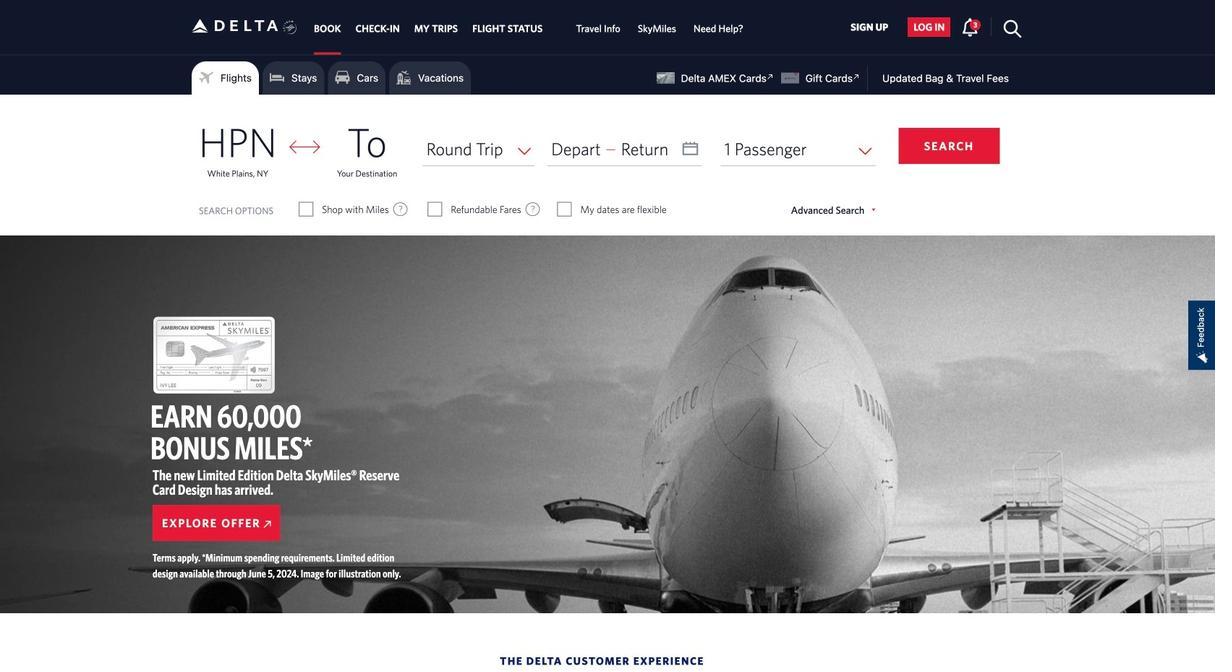 Task type: locate. For each thing, give the bounding box(es) containing it.
this link opens another site in a new window that may not follow the same accessibility policies as delta air lines. image
[[764, 70, 777, 84]]

tab panel
[[0, 95, 1215, 236]]

None checkbox
[[299, 203, 313, 217], [558, 203, 571, 217], [299, 203, 313, 217], [558, 203, 571, 217]]

None checkbox
[[428, 203, 441, 217]]

tab list
[[307, 0, 752, 54]]

None field
[[423, 132, 535, 166], [721, 132, 875, 166], [423, 132, 535, 166], [721, 132, 875, 166]]

the new limited edition delta skymiles® reserve card image
[[153, 317, 275, 394]]

None text field
[[548, 132, 702, 166]]



Task type: describe. For each thing, give the bounding box(es) containing it.
skyteam image
[[283, 5, 297, 50]]

external link icon image
[[264, 521, 271, 529]]

delta air lines image
[[192, 3, 278, 48]]

this link opens another site in a new window that may not follow the same accessibility policies as delta air lines. image
[[850, 70, 863, 84]]



Task type: vqa. For each thing, say whether or not it's contained in the screenshot.
THE CALENDAR EXPANDED, USE ARROW KEYS TO SELECT DATE application
no



